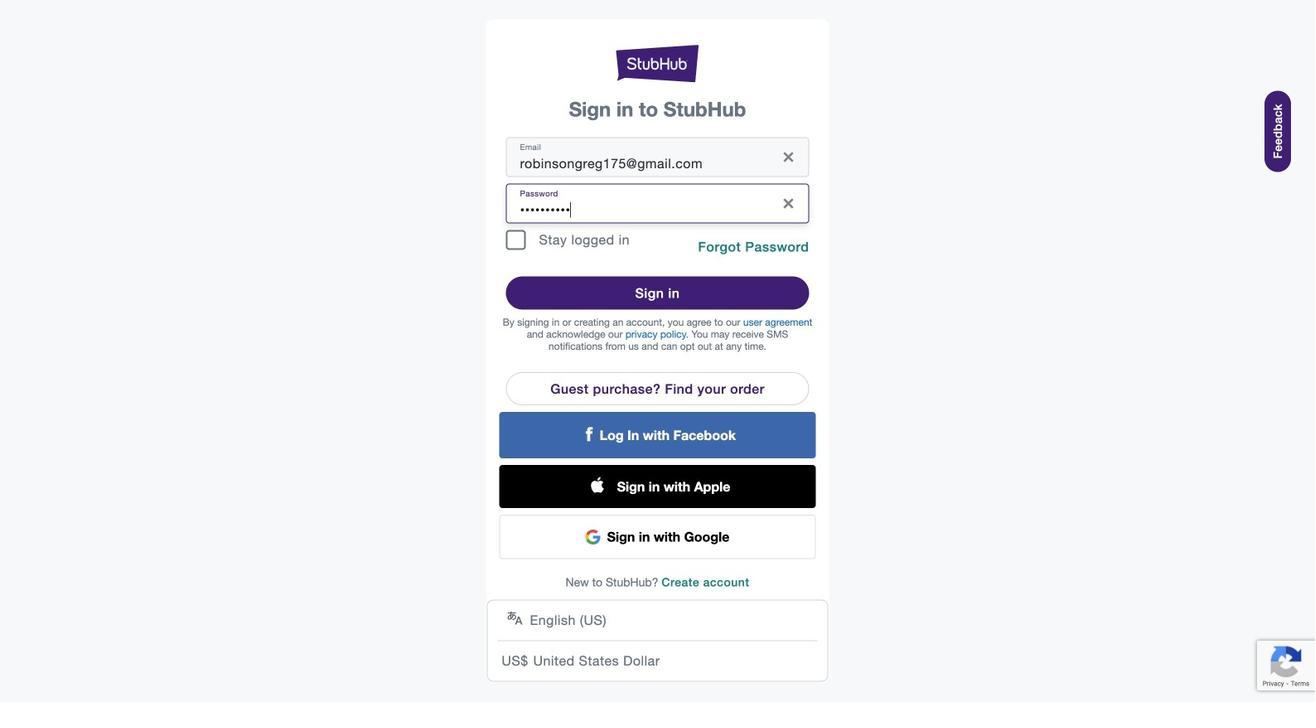 Task type: locate. For each thing, give the bounding box(es) containing it.
None password field
[[520, 184, 769, 223]]

None email field
[[520, 137, 769, 177]]

google image
[[586, 529, 601, 544]]



Task type: describe. For each thing, give the bounding box(es) containing it.
stubhub image
[[616, 43, 699, 84]]



